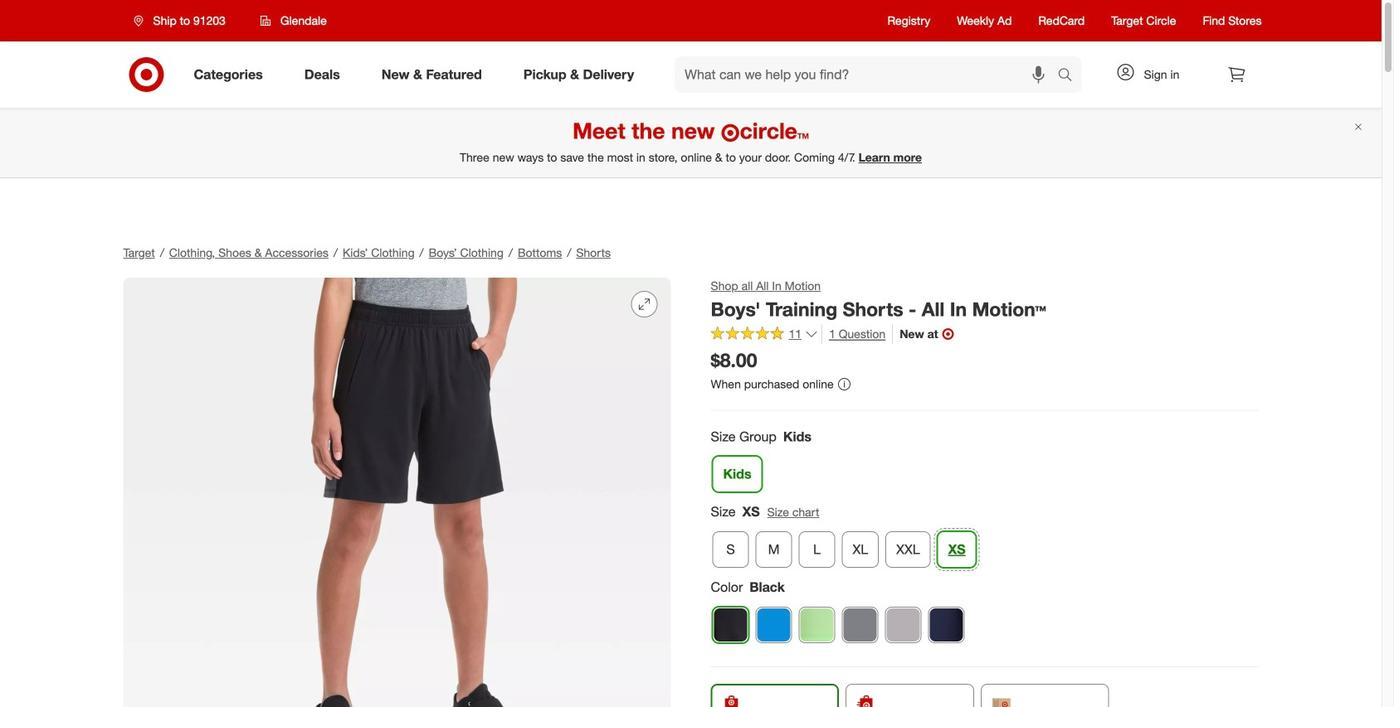 Task type: vqa. For each thing, say whether or not it's contained in the screenshot.
'Deliver it' associated with Llama™
no



Task type: locate. For each thing, give the bounding box(es) containing it.
1 vertical spatial group
[[709, 503, 1259, 575]]

black image
[[713, 608, 748, 643]]

What can we help you find? suggestions appear below search field
[[675, 56, 1062, 93]]

heather black image
[[843, 608, 878, 643]]

group
[[709, 428, 1259, 500], [709, 503, 1259, 575]]

green image
[[800, 608, 835, 643]]

light gray image
[[886, 608, 921, 643]]

blue image
[[757, 608, 791, 643]]

1 group from the top
[[709, 428, 1259, 500]]

0 vertical spatial group
[[709, 428, 1259, 500]]



Task type: describe. For each thing, give the bounding box(es) containing it.
2 group from the top
[[709, 503, 1259, 575]]

navy blue image
[[929, 608, 964, 643]]

boys' training shorts - all in motion™, 1 of 5 image
[[123, 278, 671, 708]]



